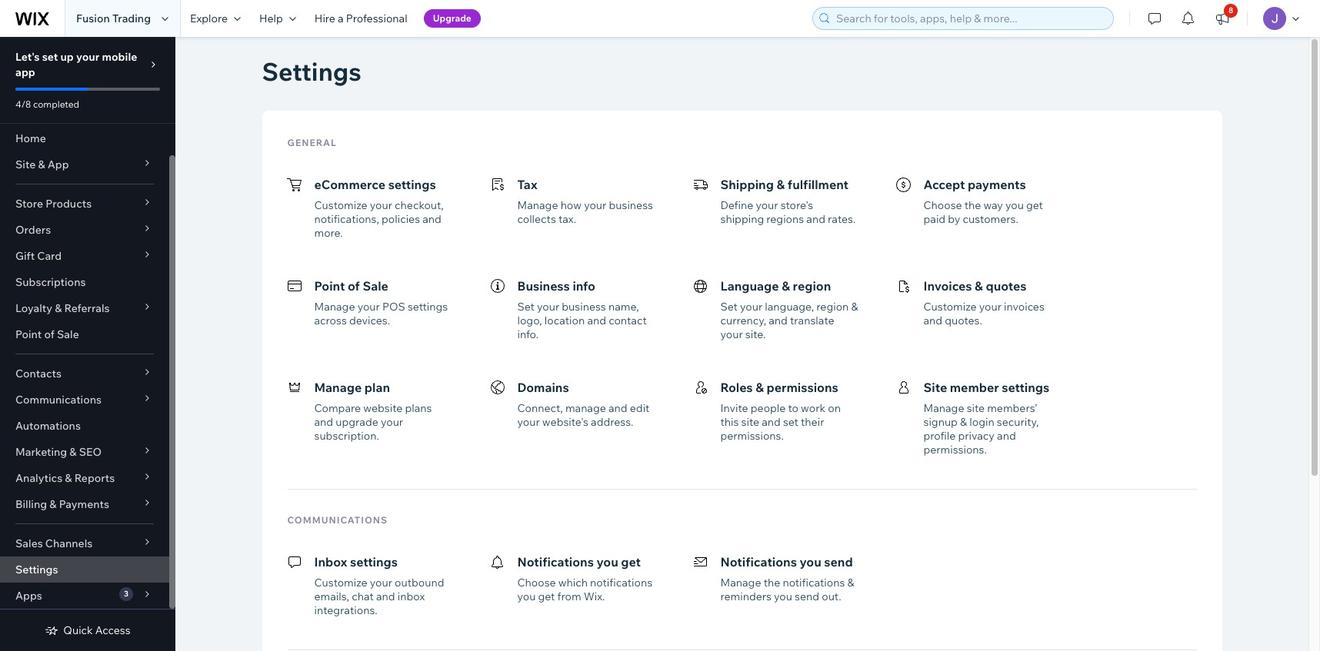Task type: locate. For each thing, give the bounding box(es) containing it.
roles
[[721, 380, 753, 396]]

0 horizontal spatial get
[[538, 590, 555, 604]]

your inside manage plan compare website plans and upgrade your subscription.
[[381, 416, 403, 430]]

customize inside invoices & quotes customize your invoices and quotes.
[[924, 300, 977, 314]]

member
[[950, 380, 1000, 396]]

customize inside inbox settings customize your outbound emails, chat and inbox integrations.
[[314, 577, 368, 590]]

settings up chat
[[350, 555, 398, 570]]

& inside billing & payments popup button
[[49, 498, 57, 512]]

1 vertical spatial the
[[764, 577, 781, 590]]

your down quotes
[[980, 300, 1002, 314]]

set left up
[[42, 50, 58, 64]]

how
[[561, 199, 582, 212]]

domains
[[518, 380, 569, 396]]

1 notifications from the left
[[518, 555, 594, 570]]

your right the how
[[584, 199, 607, 212]]

settings up members'
[[1002, 380, 1050, 396]]

settings link
[[0, 557, 169, 583]]

your left website's
[[518, 416, 540, 430]]

store
[[15, 197, 43, 211]]

profile
[[924, 430, 956, 443]]

and inside domains connect, manage and edit your website's address.
[[609, 402, 628, 416]]

store products button
[[0, 191, 169, 217]]

of for point of sale manage your pos settings across devices.
[[348, 279, 360, 294]]

1 vertical spatial site
[[924, 380, 948, 396]]

notifications inside notifications you get choose which notifications you get from wix.
[[590, 577, 653, 590]]

referrals
[[64, 302, 110, 316]]

out.
[[822, 590, 842, 604]]

of up devices.
[[348, 279, 360, 294]]

sale inside point of sale manage your pos settings across devices.
[[363, 279, 389, 294]]

notifications for send
[[783, 577, 845, 590]]

1 vertical spatial point
[[15, 328, 42, 342]]

customize down the ecommerce at the top of the page
[[314, 199, 368, 212]]

your inside shipping & fulfillment define your store's shipping regions and rates.
[[756, 199, 779, 212]]

you
[[1006, 199, 1024, 212], [597, 555, 619, 570], [800, 555, 822, 570], [518, 590, 536, 604], [774, 590, 793, 604]]

the left out.
[[764, 577, 781, 590]]

0 vertical spatial the
[[965, 199, 982, 212]]

choose inside the accept payments choose the way you get paid by customers.
[[924, 199, 963, 212]]

& right out.
[[848, 577, 855, 590]]

notifications inside notifications you get choose which notifications you get from wix.
[[518, 555, 594, 570]]

communications up inbox
[[287, 515, 388, 527]]

gift card button
[[0, 243, 169, 269]]

manage inside manage plan compare website plans and upgrade your subscription.
[[314, 380, 362, 396]]

& inside the site & app popup button
[[38, 158, 45, 172]]

and inside roles & permissions invite people to work on this site and set their permissions.
[[762, 416, 781, 430]]

site inside site member settings manage site members' signup & login security, profile privacy and permissions.
[[967, 402, 985, 416]]

notifications up the which
[[518, 555, 594, 570]]

1 horizontal spatial permissions.
[[924, 443, 987, 457]]

tax
[[518, 177, 538, 192]]

1 vertical spatial sale
[[57, 328, 79, 342]]

permissions. down signup
[[924, 443, 987, 457]]

point for point of sale
[[15, 328, 42, 342]]

1 notifications from the left
[[590, 577, 653, 590]]

2 set from the left
[[721, 300, 738, 314]]

quick access
[[63, 624, 131, 638]]

set inside business info set your business name, logo, location and contact info.
[[518, 300, 535, 314]]

1 vertical spatial choose
[[518, 577, 556, 590]]

permissions. inside roles & permissions invite people to work on this site and set their permissions.
[[721, 430, 784, 443]]

manage inside tax manage how your business collects tax.
[[518, 199, 558, 212]]

1 horizontal spatial send
[[825, 555, 853, 570]]

3
[[124, 590, 129, 600]]

notifications up reminders
[[721, 555, 797, 570]]

& for region
[[782, 279, 791, 294]]

0 vertical spatial send
[[825, 555, 853, 570]]

0 vertical spatial set
[[42, 50, 58, 64]]

point up across
[[314, 279, 345, 294]]

shipping
[[721, 212, 764, 226]]

the left way
[[965, 199, 982, 212]]

1 vertical spatial communications
[[287, 515, 388, 527]]

sale for point of sale
[[57, 328, 79, 342]]

hire a professional
[[315, 12, 408, 25]]

site up signup
[[924, 380, 948, 396]]

0 vertical spatial sale
[[363, 279, 389, 294]]

your down the language
[[740, 300, 763, 314]]

point down loyalty
[[15, 328, 42, 342]]

communications up automations
[[15, 393, 102, 407]]

4/8 completed
[[15, 99, 79, 110]]

and left to
[[762, 416, 781, 430]]

point inside sidebar element
[[15, 328, 42, 342]]

settings up checkout,
[[388, 177, 436, 192]]

language
[[721, 279, 779, 294]]

0 horizontal spatial communications
[[15, 393, 102, 407]]

and left name,
[[588, 314, 607, 328]]

invoices
[[1005, 300, 1045, 314]]

& for seo
[[70, 446, 77, 460]]

and inside site member settings manage site members' signup & login security, profile privacy and permissions.
[[998, 430, 1017, 443]]

of down loyalty & referrals
[[44, 328, 55, 342]]

settings down hire
[[262, 56, 362, 87]]

& left the seo
[[70, 446, 77, 460]]

1 horizontal spatial choose
[[924, 199, 963, 212]]

2 horizontal spatial get
[[1027, 199, 1044, 212]]

site down member
[[967, 402, 985, 416]]

point of sale link
[[0, 322, 169, 348]]

0 horizontal spatial business
[[562, 300, 606, 314]]

& up language,
[[782, 279, 791, 294]]

0 horizontal spatial point
[[15, 328, 42, 342]]

set
[[518, 300, 535, 314], [721, 300, 738, 314]]

website's
[[543, 416, 589, 430]]

1 vertical spatial of
[[44, 328, 55, 342]]

0 vertical spatial choose
[[924, 199, 963, 212]]

subscription.
[[314, 430, 379, 443]]

notifications,
[[314, 212, 379, 226]]

0 horizontal spatial notifications
[[518, 555, 594, 570]]

choose left the 'from'
[[518, 577, 556, 590]]

and left upgrade
[[314, 416, 333, 430]]

set
[[42, 50, 58, 64], [784, 416, 799, 430]]

region right language,
[[817, 300, 849, 314]]

help
[[259, 12, 283, 25]]

manage inside notifications you send manage the notifications & reminders you send out.
[[721, 577, 762, 590]]

1 horizontal spatial set
[[721, 300, 738, 314]]

1 vertical spatial business
[[562, 300, 606, 314]]

0 horizontal spatial set
[[42, 50, 58, 64]]

your left pos
[[358, 300, 380, 314]]

1 horizontal spatial the
[[965, 199, 982, 212]]

1 horizontal spatial communications
[[287, 515, 388, 527]]

your left inbox
[[370, 577, 393, 590]]

region
[[793, 279, 832, 294], [817, 300, 849, 314]]

language,
[[765, 300, 815, 314]]

site member settings manage site members' signup & login security, profile privacy and permissions.
[[924, 380, 1050, 457]]

customize for notifications you get
[[314, 577, 368, 590]]

notifications you send manage the notifications & reminders you send out.
[[721, 555, 855, 604]]

1 set from the left
[[518, 300, 535, 314]]

settings
[[262, 56, 362, 87], [15, 563, 58, 577]]

and inside business info set your business name, logo, location and contact info.
[[588, 314, 607, 328]]

and right the site.
[[769, 314, 788, 328]]

set down the language
[[721, 300, 738, 314]]

your down shipping
[[756, 199, 779, 212]]

communications inside dropdown button
[[15, 393, 102, 407]]

marketing & seo button
[[0, 440, 169, 466]]

& for reports
[[65, 472, 72, 486]]

& up people
[[756, 380, 764, 396]]

business for manage
[[609, 199, 653, 212]]

and left quotes.
[[924, 314, 943, 328]]

inbox settings customize your outbound emails, chat and inbox integrations.
[[314, 555, 445, 618]]

invite
[[721, 402, 749, 416]]

1 horizontal spatial set
[[784, 416, 799, 430]]

& left quotes
[[975, 279, 984, 294]]

logo,
[[518, 314, 542, 328]]

sales channels
[[15, 537, 93, 551]]

& right loyalty
[[55, 302, 62, 316]]

which
[[559, 577, 588, 590]]

1 horizontal spatial site
[[924, 380, 948, 396]]

choose down accept
[[924, 199, 963, 212]]

0 vertical spatial get
[[1027, 199, 1044, 212]]

the inside the accept payments choose the way you get paid by customers.
[[965, 199, 982, 212]]

1 vertical spatial get
[[621, 555, 641, 570]]

0 horizontal spatial permissions.
[[721, 430, 784, 443]]

0 horizontal spatial set
[[518, 300, 535, 314]]

1 horizontal spatial notifications
[[783, 577, 845, 590]]

0 vertical spatial point
[[314, 279, 345, 294]]

and left the edit
[[609, 402, 628, 416]]

& inside analytics & reports dropdown button
[[65, 472, 72, 486]]

customize inside the ecommerce settings customize your checkout, notifications, policies and more.
[[314, 199, 368, 212]]

business right the how
[[609, 199, 653, 212]]

0 horizontal spatial of
[[44, 328, 55, 342]]

& left 'reports'
[[65, 472, 72, 486]]

& inside shipping & fulfillment define your store's shipping regions and rates.
[[777, 177, 785, 192]]

from
[[558, 590, 582, 604]]

0 vertical spatial customize
[[314, 199, 368, 212]]

1 horizontal spatial sale
[[363, 279, 389, 294]]

site inside popup button
[[15, 158, 36, 172]]

up
[[60, 50, 74, 64]]

0 horizontal spatial choose
[[518, 577, 556, 590]]

to
[[789, 402, 799, 416]]

your inside inbox settings customize your outbound emails, chat and inbox integrations.
[[370, 577, 393, 590]]

0 horizontal spatial send
[[795, 590, 820, 604]]

permissions. down people
[[721, 430, 784, 443]]

this
[[721, 416, 739, 430]]

settings right pos
[[408, 300, 448, 314]]

card
[[37, 249, 62, 263]]

members'
[[988, 402, 1038, 416]]

contacts
[[15, 367, 62, 381]]

& up "store's"
[[777, 177, 785, 192]]

site inside site member settings manage site members' signup & login security, profile privacy and permissions.
[[924, 380, 948, 396]]

permissions. for member
[[924, 443, 987, 457]]

2 notifications from the left
[[783, 577, 845, 590]]

permissions. inside site member settings manage site members' signup & login security, profile privacy and permissions.
[[924, 443, 987, 457]]

get inside the accept payments choose the way you get paid by customers.
[[1027, 199, 1044, 212]]

0 horizontal spatial notifications
[[590, 577, 653, 590]]

reports
[[74, 472, 115, 486]]

quick
[[63, 624, 93, 638]]

0 horizontal spatial settings
[[15, 563, 58, 577]]

the
[[965, 199, 982, 212], [764, 577, 781, 590]]

& left app
[[38, 158, 45, 172]]

manage
[[566, 402, 606, 416]]

& for referrals
[[55, 302, 62, 316]]

a
[[338, 12, 344, 25]]

you inside the accept payments choose the way you get paid by customers.
[[1006, 199, 1024, 212]]

0 horizontal spatial the
[[764, 577, 781, 590]]

site down "home"
[[15, 158, 36, 172]]

orders
[[15, 223, 51, 237]]

app
[[48, 158, 69, 172]]

& right billing
[[49, 498, 57, 512]]

location
[[545, 314, 585, 328]]

settings down 'sales' at the left of the page
[[15, 563, 58, 577]]

settings inside point of sale manage your pos settings across devices.
[[408, 300, 448, 314]]

customize
[[314, 199, 368, 212], [924, 300, 977, 314], [314, 577, 368, 590]]

set left 'their'
[[784, 416, 799, 430]]

2 vertical spatial customize
[[314, 577, 368, 590]]

& inside marketing & seo dropdown button
[[70, 446, 77, 460]]

compare
[[314, 402, 361, 416]]

1 horizontal spatial get
[[621, 555, 641, 570]]

gift
[[15, 249, 35, 263]]

1 horizontal spatial settings
[[262, 56, 362, 87]]

and right login
[[998, 430, 1017, 443]]

region up language,
[[793, 279, 832, 294]]

4/8
[[15, 99, 31, 110]]

and right chat
[[376, 590, 395, 604]]

send left out.
[[795, 590, 820, 604]]

sale up pos
[[363, 279, 389, 294]]

site right this on the right of the page
[[742, 416, 760, 430]]

business inside tax manage how your business collects tax.
[[609, 199, 653, 212]]

your down business
[[537, 300, 560, 314]]

1 horizontal spatial notifications
[[721, 555, 797, 570]]

0 vertical spatial site
[[15, 158, 36, 172]]

0 vertical spatial of
[[348, 279, 360, 294]]

automations
[[15, 420, 81, 433]]

and inside language & region set your language, region & currency, and translate your site.
[[769, 314, 788, 328]]

1 horizontal spatial point
[[314, 279, 345, 294]]

2 notifications from the left
[[721, 555, 797, 570]]

reminders
[[721, 590, 772, 604]]

0 horizontal spatial site
[[742, 416, 760, 430]]

customize down inbox
[[314, 577, 368, 590]]

0 vertical spatial region
[[793, 279, 832, 294]]

quotes.
[[945, 314, 983, 328]]

sale inside point of sale link
[[57, 328, 79, 342]]

trading
[[112, 12, 151, 25]]

of inside point of sale manage your pos settings across devices.
[[348, 279, 360, 294]]

1 horizontal spatial business
[[609, 199, 653, 212]]

& inside roles & permissions invite people to work on this site and set their permissions.
[[756, 380, 764, 396]]

of inside sidebar element
[[44, 328, 55, 342]]

& left login
[[961, 416, 968, 430]]

notifications for notifications you send
[[721, 555, 797, 570]]

of for point of sale
[[44, 328, 55, 342]]

manage inside point of sale manage your pos settings across devices.
[[314, 300, 355, 314]]

0 horizontal spatial sale
[[57, 328, 79, 342]]

notifications right reminders
[[783, 577, 845, 590]]

explore
[[190, 12, 228, 25]]

your left plans
[[381, 416, 403, 430]]

&
[[38, 158, 45, 172], [777, 177, 785, 192], [782, 279, 791, 294], [975, 279, 984, 294], [852, 300, 859, 314], [55, 302, 62, 316], [756, 380, 764, 396], [961, 416, 968, 430], [70, 446, 77, 460], [65, 472, 72, 486], [49, 498, 57, 512], [848, 577, 855, 590]]

1 vertical spatial settings
[[15, 563, 58, 577]]

subscriptions
[[15, 276, 86, 289]]

site
[[15, 158, 36, 172], [924, 380, 948, 396]]

notifications right the which
[[590, 577, 653, 590]]

settings
[[388, 177, 436, 192], [408, 300, 448, 314], [1002, 380, 1050, 396], [350, 555, 398, 570]]

your inside tax manage how your business collects tax.
[[584, 199, 607, 212]]

0 vertical spatial business
[[609, 199, 653, 212]]

and left rates.
[[807, 212, 826, 226]]

site for &
[[15, 158, 36, 172]]

business inside business info set your business name, logo, location and contact info.
[[562, 300, 606, 314]]

customize down the invoices
[[924, 300, 977, 314]]

notifications inside notifications you send manage the notifications & reminders you send out.
[[783, 577, 845, 590]]

1 vertical spatial customize
[[924, 300, 977, 314]]

notifications inside notifications you send manage the notifications & reminders you send out.
[[721, 555, 797, 570]]

and right policies
[[423, 212, 442, 226]]

& for quotes
[[975, 279, 984, 294]]

set down business
[[518, 300, 535, 314]]

your right up
[[76, 50, 100, 64]]

people
[[751, 402, 786, 416]]

invoices & quotes customize your invoices and quotes.
[[924, 279, 1045, 328]]

your inside let's set up your mobile app
[[76, 50, 100, 64]]

notifications for get
[[590, 577, 653, 590]]

1 horizontal spatial site
[[967, 402, 985, 416]]

sale down loyalty & referrals
[[57, 328, 79, 342]]

chat
[[352, 590, 374, 604]]

& inside 'loyalty & referrals' dropdown button
[[55, 302, 62, 316]]

business down info
[[562, 300, 606, 314]]

site & app button
[[0, 152, 169, 178]]

settings inside site member settings manage site members' signup & login security, profile privacy and permissions.
[[1002, 380, 1050, 396]]

& inside invoices & quotes customize your invoices and quotes.
[[975, 279, 984, 294]]

notifications
[[518, 555, 594, 570], [721, 555, 797, 570]]

0 horizontal spatial site
[[15, 158, 36, 172]]

analytics
[[15, 472, 62, 486]]

1 horizontal spatial of
[[348, 279, 360, 294]]

0 vertical spatial communications
[[15, 393, 102, 407]]

set inside language & region set your language, region & currency, and translate your site.
[[721, 300, 738, 314]]

your down the ecommerce at the top of the page
[[370, 199, 393, 212]]

manage inside site member settings manage site members' signup & login security, profile privacy and permissions.
[[924, 402, 965, 416]]

site for member
[[924, 380, 948, 396]]

sidebar element
[[0, 37, 176, 652]]

send up out.
[[825, 555, 853, 570]]

business info set your business name, logo, location and contact info.
[[518, 279, 647, 342]]

point inside point of sale manage your pos settings across devices.
[[314, 279, 345, 294]]

0 vertical spatial settings
[[262, 56, 362, 87]]

1 vertical spatial set
[[784, 416, 799, 430]]

point
[[314, 279, 345, 294], [15, 328, 42, 342]]



Task type: vqa. For each thing, say whether or not it's contained in the screenshot.


Task type: describe. For each thing, give the bounding box(es) containing it.
across
[[314, 314, 347, 328]]

by
[[949, 212, 961, 226]]

security,
[[997, 416, 1039, 430]]

point of sale manage your pos settings across devices.
[[314, 279, 448, 328]]

emails,
[[314, 590, 349, 604]]

way
[[984, 199, 1004, 212]]

settings inside sidebar element
[[15, 563, 58, 577]]

8
[[1229, 5, 1234, 15]]

your inside invoices & quotes customize your invoices and quotes.
[[980, 300, 1002, 314]]

signup
[[924, 416, 958, 430]]

communications button
[[0, 387, 169, 413]]

1 vertical spatial region
[[817, 300, 849, 314]]

translate
[[791, 314, 835, 328]]

domains connect, manage and edit your website's address.
[[518, 380, 650, 430]]

marketing & seo
[[15, 446, 102, 460]]

marketing
[[15, 446, 67, 460]]

on
[[828, 402, 841, 416]]

home
[[15, 132, 46, 145]]

site.
[[746, 328, 766, 342]]

access
[[95, 624, 131, 638]]

point for point of sale manage your pos settings across devices.
[[314, 279, 345, 294]]

manage for notifications you send
[[721, 577, 762, 590]]

notifications you get choose which notifications you get from wix.
[[518, 555, 653, 604]]

channels
[[45, 537, 93, 551]]

set inside let's set up your mobile app
[[42, 50, 58, 64]]

and inside manage plan compare website plans and upgrade your subscription.
[[314, 416, 333, 430]]

billing
[[15, 498, 47, 512]]

privacy
[[959, 430, 995, 443]]

language & region set your language, region & currency, and translate your site.
[[721, 279, 859, 342]]

& for app
[[38, 158, 45, 172]]

help button
[[250, 0, 305, 37]]

manage for site member settings
[[924, 402, 965, 416]]

edit
[[630, 402, 650, 416]]

ecommerce
[[314, 177, 386, 192]]

hire a professional link
[[305, 0, 417, 37]]

their
[[801, 416, 825, 430]]

info
[[573, 279, 596, 294]]

2 vertical spatial get
[[538, 590, 555, 604]]

1 vertical spatial send
[[795, 590, 820, 604]]

set inside roles & permissions invite people to work on this site and set their permissions.
[[784, 416, 799, 430]]

customize for tax
[[314, 199, 368, 212]]

and inside invoices & quotes customize your invoices and quotes.
[[924, 314, 943, 328]]

address.
[[591, 416, 634, 430]]

contact
[[609, 314, 647, 328]]

shipping
[[721, 177, 774, 192]]

tax manage how your business collects tax.
[[518, 177, 653, 226]]

tax.
[[559, 212, 577, 226]]

regions
[[767, 212, 805, 226]]

billing & payments
[[15, 498, 109, 512]]

gift card
[[15, 249, 62, 263]]

your inside point of sale manage your pos settings across devices.
[[358, 300, 380, 314]]

& for fulfillment
[[777, 177, 785, 192]]

payments
[[968, 177, 1027, 192]]

plan
[[365, 380, 390, 396]]

& inside site member settings manage site members' signup & login security, profile privacy and permissions.
[[961, 416, 968, 430]]

& for permissions
[[756, 380, 764, 396]]

& inside notifications you send manage the notifications & reminders you send out.
[[848, 577, 855, 590]]

orders button
[[0, 217, 169, 243]]

automations link
[[0, 413, 169, 440]]

analytics & reports
[[15, 472, 115, 486]]

seo
[[79, 446, 102, 460]]

subscriptions link
[[0, 269, 169, 296]]

settings inside the ecommerce settings customize your checkout, notifications, policies and more.
[[388, 177, 436, 192]]

business for info
[[562, 300, 606, 314]]

choose inside notifications you get choose which notifications you get from wix.
[[518, 577, 556, 590]]

manage for point of sale
[[314, 300, 355, 314]]

upgrade
[[433, 12, 472, 24]]

inbox
[[314, 555, 348, 570]]

fusion
[[76, 12, 110, 25]]

outbound
[[395, 577, 445, 590]]

and inside inbox settings customize your outbound emails, chat and inbox integrations.
[[376, 590, 395, 604]]

general-section element
[[276, 152, 1209, 471]]

accept
[[924, 177, 966, 192]]

shipping & fulfillment define your store's shipping regions and rates.
[[721, 177, 856, 226]]

site inside roles & permissions invite people to work on this site and set their permissions.
[[742, 416, 760, 430]]

and inside shipping & fulfillment define your store's shipping regions and rates.
[[807, 212, 826, 226]]

upgrade button
[[424, 9, 481, 28]]

notifications for notifications you get
[[518, 555, 594, 570]]

loyalty
[[15, 302, 52, 316]]

customers.
[[963, 212, 1019, 226]]

& for payments
[[49, 498, 57, 512]]

& right translate
[[852, 300, 859, 314]]

connect,
[[518, 402, 563, 416]]

your inside the ecommerce settings customize your checkout, notifications, policies and more.
[[370, 199, 393, 212]]

apps
[[15, 590, 42, 603]]

Search for tools, apps, help & more... field
[[832, 8, 1109, 29]]

fusion trading
[[76, 12, 151, 25]]

permissions. for &
[[721, 430, 784, 443]]

wix.
[[584, 590, 605, 604]]

invoices
[[924, 279, 973, 294]]

sale for point of sale manage your pos settings across devices.
[[363, 279, 389, 294]]

and inside the ecommerce settings customize your checkout, notifications, policies and more.
[[423, 212, 442, 226]]

roles & permissions invite people to work on this site and set their permissions.
[[721, 380, 841, 443]]

professional
[[346, 12, 408, 25]]

name,
[[609, 300, 639, 314]]

accept payments choose the way you get paid by customers.
[[924, 177, 1044, 226]]

settings inside inbox settings customize your outbound emails, chat and inbox integrations.
[[350, 555, 398, 570]]

work
[[801, 402, 826, 416]]

quotes
[[986, 279, 1027, 294]]

mobile
[[102, 50, 137, 64]]

your inside business info set your business name, logo, location and contact info.
[[537, 300, 560, 314]]

your left the site.
[[721, 328, 743, 342]]

fulfillment
[[788, 177, 849, 192]]

quick access button
[[45, 624, 131, 638]]

communications-section element
[[276, 530, 1209, 632]]

store products
[[15, 197, 92, 211]]

pos
[[383, 300, 406, 314]]

the inside notifications you send manage the notifications & reminders you send out.
[[764, 577, 781, 590]]

your inside domains connect, manage and edit your website's address.
[[518, 416, 540, 430]]

rates.
[[828, 212, 856, 226]]

sales
[[15, 537, 43, 551]]

general
[[287, 137, 337, 149]]



